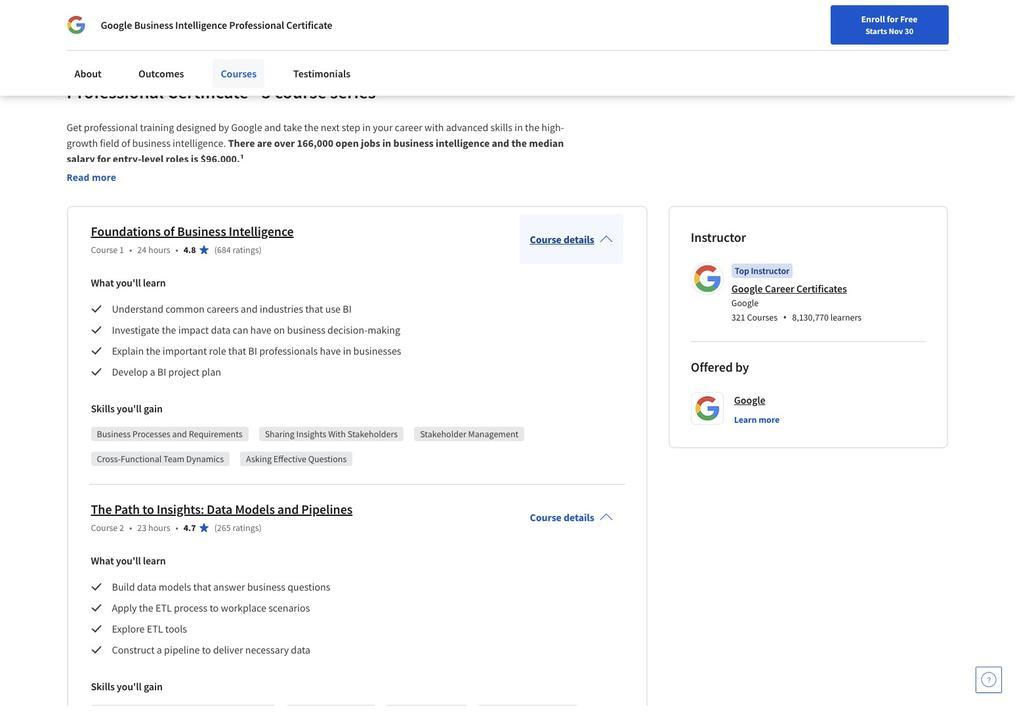Task type: describe. For each thing, give the bounding box(es) containing it.
30
[[905, 26, 914, 36]]

professionals
[[259, 345, 318, 358]]

investigate
[[112, 324, 160, 337]]

impact
[[178, 324, 209, 337]]

in inside there are over 166,000 open jobs in business intelligence and the median salary for entry-level roles is $96,000.¹
[[382, 136, 391, 150]]

ratings for insights:
[[233, 522, 259, 534]]

designed
[[176, 121, 216, 134]]

• right "1"
[[129, 244, 132, 256]]

in right skills
[[515, 121, 523, 134]]

$96,000.¹
[[201, 152, 244, 165]]

industries
[[260, 303, 303, 316]]

the up 166,000
[[304, 121, 319, 134]]

details for foundations of business intelligence
[[564, 233, 595, 246]]

0 horizontal spatial that
[[193, 581, 211, 594]]

median
[[529, 136, 564, 150]]

business inside get professional training designed by google and take the next step in your career with advanced skills in the high- growth field of business intelligence.
[[132, 136, 171, 150]]

learn
[[734, 414, 757, 426]]

with
[[328, 429, 346, 440]]

top
[[735, 265, 749, 277]]

coursera career certificate image
[[701, 0, 919, 51]]

1 horizontal spatial data
[[211, 324, 231, 337]]

professional certificate - 3 course series
[[67, 80, 376, 104]]

you'll down construct
[[117, 681, 142, 694]]

3
[[262, 80, 271, 104]]

pipelines
[[301, 501, 353, 518]]

you'll up processes
[[117, 402, 142, 415]]

1 vertical spatial certificate
[[167, 80, 249, 104]]

roles
[[166, 152, 189, 165]]

learn more
[[734, 414, 780, 426]]

a for of
[[150, 366, 155, 379]]

advanced
[[446, 121, 489, 134]]

functional
[[121, 454, 162, 465]]

requirements
[[189, 429, 243, 440]]

0 vertical spatial business
[[134, 18, 173, 32]]

explain
[[112, 345, 144, 358]]

answer
[[213, 581, 245, 594]]

you'll up 'understand' at the top left
[[116, 276, 141, 289]]

google image
[[67, 16, 85, 34]]

google career certificates image
[[693, 264, 722, 293]]

) for insights:
[[259, 522, 262, 534]]

google career certificates link
[[732, 282, 847, 295]]

and right models
[[278, 501, 299, 518]]

role
[[209, 345, 226, 358]]

stakeholder management
[[420, 429, 519, 440]]

2 vertical spatial to
[[202, 644, 211, 657]]

what you'll learn for the
[[91, 555, 166, 568]]

investigate the impact data can have on business decision-making
[[112, 324, 400, 337]]

next
[[321, 121, 340, 134]]

hours for to
[[148, 522, 170, 534]]

• left 4.7
[[176, 522, 178, 534]]

( for intelligence
[[214, 244, 217, 256]]

0 vertical spatial have
[[250, 324, 272, 337]]

google down top
[[732, 282, 763, 295]]

develop
[[112, 366, 148, 379]]

google up learn
[[734, 394, 766, 407]]

cross-
[[97, 454, 121, 465]]

and up team at the bottom left of the page
[[172, 429, 187, 440]]

2 horizontal spatial business
[[177, 223, 226, 240]]

course
[[275, 80, 327, 104]]

by inside get professional training designed by google and take the next step in your career with advanced skills in the high- growth field of business intelligence.
[[218, 121, 229, 134]]

questions
[[308, 454, 347, 465]]

course details button for the path to insights: data models and pipelines
[[520, 493, 623, 543]]

understand common careers and industries that use bi
[[112, 303, 352, 316]]

models
[[235, 501, 275, 518]]

4.7
[[184, 522, 196, 534]]

build data models that answer business questions
[[112, 581, 333, 594]]

team
[[163, 454, 184, 465]]

166,000
[[297, 136, 334, 150]]

construct
[[112, 644, 155, 657]]

read
[[67, 171, 89, 184]]

and up investigate the impact data can have on business decision-making
[[241, 303, 258, 316]]

1 horizontal spatial that
[[228, 345, 246, 358]]

business processes and requirements
[[97, 429, 243, 440]]

( 265 ratings )
[[214, 522, 262, 534]]

enroll for free starts nov 30
[[862, 13, 918, 36]]

get professional training designed by google and take the next step in your career with advanced skills in the high- growth field of business intelligence.
[[67, 121, 564, 150]]

nov
[[889, 26, 903, 36]]

career
[[395, 121, 423, 134]]

important
[[163, 345, 207, 358]]

starts
[[866, 26, 887, 36]]

develop a bi project plan
[[112, 366, 223, 379]]

read more
[[67, 171, 116, 184]]

) for intelligence
[[259, 244, 262, 256]]

1 horizontal spatial intelligence
[[229, 223, 294, 240]]

business right on
[[287, 324, 325, 337]]

testimonials link
[[286, 59, 359, 88]]

1 vertical spatial to
[[210, 602, 219, 615]]

skills for foundations
[[91, 402, 115, 415]]

the left the high-
[[525, 121, 540, 134]]

for inside there are over 166,000 open jobs in business intelligence and the median salary for entry-level roles is $96,000.¹
[[97, 152, 111, 165]]

course 1 • 24 hours •
[[91, 244, 178, 256]]

course 2 • 23 hours •
[[91, 522, 178, 534]]

read more button
[[67, 171, 116, 184]]

0 horizontal spatial courses
[[221, 67, 257, 80]]

pipeline
[[164, 644, 200, 657]]

course details button for foundations of business intelligence
[[520, 215, 623, 264]]

take
[[283, 121, 302, 134]]

management
[[468, 429, 519, 440]]

top instructor google career certificates google 321 courses • 8,130,770 learners
[[732, 265, 862, 325]]

google up "321"
[[732, 297, 759, 309]]

the left the impact
[[162, 324, 176, 337]]

cross-functional team dynamics
[[97, 454, 224, 465]]

necessary
[[245, 644, 289, 657]]

training
[[140, 121, 174, 134]]

and inside there are over 166,000 open jobs in business intelligence and the median salary for entry-level roles is $96,000.¹
[[492, 136, 510, 150]]

enroll
[[862, 13, 885, 25]]

-
[[252, 80, 258, 104]]

decision-
[[328, 324, 368, 337]]

on
[[274, 324, 285, 337]]

course details for foundations of business intelligence
[[530, 233, 595, 246]]

careers
[[207, 303, 239, 316]]

there
[[228, 136, 255, 150]]

and inside get professional training designed by google and take the next step in your career with advanced skills in the high- growth field of business intelligence.
[[264, 121, 281, 134]]

scenarios
[[269, 602, 310, 615]]

( 684 ratings )
[[214, 244, 262, 256]]

• left 4.8
[[176, 244, 178, 256]]

businesses
[[354, 345, 401, 358]]

google right google icon
[[101, 18, 132, 32]]



Task type: locate. For each thing, give the bounding box(es) containing it.
business down career
[[393, 136, 434, 150]]

1 horizontal spatial certificate
[[286, 18, 333, 32]]

hours
[[148, 244, 170, 256], [148, 522, 170, 534]]

2
[[120, 522, 124, 534]]

0 vertical spatial )
[[259, 244, 262, 256]]

0 horizontal spatial instructor
[[691, 229, 746, 245]]

0 vertical spatial course details button
[[520, 215, 623, 264]]

tools
[[165, 623, 187, 636]]

level
[[141, 152, 164, 165]]

the up explore etl tools
[[139, 602, 153, 615]]

2 horizontal spatial that
[[305, 303, 323, 316]]

2 ratings from the top
[[233, 522, 259, 534]]

• right 2
[[129, 522, 132, 534]]

about link
[[67, 59, 110, 88]]

the right explain
[[146, 345, 161, 358]]

2 what from the top
[[91, 555, 114, 568]]

1 vertical spatial course details
[[530, 511, 595, 524]]

1 horizontal spatial more
[[759, 414, 780, 426]]

1 horizontal spatial by
[[736, 359, 749, 375]]

for
[[887, 13, 899, 25], [97, 152, 111, 165]]

0 vertical spatial instructor
[[691, 229, 746, 245]]

in right jobs
[[382, 136, 391, 150]]

2 vertical spatial that
[[193, 581, 211, 594]]

you'll up build
[[116, 555, 141, 568]]

ratings right 684
[[233, 244, 259, 256]]

show notifications image
[[838, 16, 854, 32]]

684
[[217, 244, 231, 256]]

( right 4.8
[[214, 244, 217, 256]]

1 vertical spatial that
[[228, 345, 246, 358]]

( down the data
[[214, 522, 217, 534]]

stakeholder
[[420, 429, 467, 440]]

course details
[[530, 233, 595, 246], [530, 511, 595, 524]]

more for learn more
[[759, 414, 780, 426]]

about
[[74, 67, 102, 80]]

growth
[[67, 136, 98, 150]]

jobs
[[361, 136, 380, 150]]

hours right 24 on the left of the page
[[148, 244, 170, 256]]

gain for of
[[144, 402, 163, 415]]

0 vertical spatial more
[[92, 171, 116, 184]]

there are over 166,000 open jobs in business intelligence and the median salary for entry-level roles is $96,000.¹
[[67, 136, 566, 165]]

1 vertical spatial (
[[214, 522, 217, 534]]

sharing
[[265, 429, 295, 440]]

effective
[[274, 454, 306, 465]]

entry-
[[113, 152, 141, 165]]

certificate up testimonials
[[286, 18, 333, 32]]

2 ) from the top
[[259, 522, 262, 534]]

plan
[[202, 366, 221, 379]]

your
[[373, 121, 393, 134]]

courses inside top instructor google career certificates google 321 courses • 8,130,770 learners
[[747, 312, 778, 324]]

1 what you'll learn from the top
[[91, 276, 166, 289]]

1 vertical spatial etl
[[147, 623, 163, 636]]

free
[[900, 13, 918, 25]]

learn up 'understand' at the top left
[[143, 276, 166, 289]]

2 vertical spatial business
[[97, 429, 131, 440]]

for down field
[[97, 152, 111, 165]]

intelligence
[[175, 18, 227, 32], [229, 223, 294, 240]]

foundations
[[91, 223, 161, 240]]

of up course 1 • 24 hours •
[[163, 223, 175, 240]]

learners
[[831, 312, 862, 324]]

1 horizontal spatial a
[[157, 644, 162, 657]]

0 vertical spatial skills you'll gain
[[91, 402, 163, 415]]

0 vertical spatial professional
[[229, 18, 284, 32]]

1 ( from the top
[[214, 244, 217, 256]]

1 vertical spatial what you'll learn
[[91, 555, 166, 568]]

google up there
[[231, 121, 262, 134]]

for inside enroll for free starts nov 30
[[887, 13, 899, 25]]

1 horizontal spatial courses
[[747, 312, 778, 324]]

in right step
[[363, 121, 371, 134]]

asking effective questions
[[246, 454, 347, 465]]

0 vertical spatial hours
[[148, 244, 170, 256]]

intelligence
[[436, 136, 490, 150]]

have left on
[[250, 324, 272, 337]]

2 horizontal spatial bi
[[343, 303, 352, 316]]

0 horizontal spatial business
[[97, 429, 131, 440]]

0 vertical spatial course details
[[530, 233, 595, 246]]

that up 'apply the etl process to workplace scenarios'
[[193, 581, 211, 594]]

1 vertical spatial professional
[[67, 80, 164, 104]]

by right 'offered'
[[736, 359, 749, 375]]

0 vertical spatial gain
[[144, 402, 163, 415]]

1 horizontal spatial bi
[[248, 345, 257, 358]]

0 horizontal spatial by
[[218, 121, 229, 134]]

more inside button
[[92, 171, 116, 184]]

gain up processes
[[144, 402, 163, 415]]

and up are
[[264, 121, 281, 134]]

2 details from the top
[[564, 511, 595, 524]]

courses left 3
[[221, 67, 257, 80]]

google business intelligence professional certificate
[[101, 18, 333, 32]]

) down models
[[259, 522, 262, 534]]

1 skills from the top
[[91, 402, 115, 415]]

321
[[732, 312, 745, 324]]

1 skills you'll gain from the top
[[91, 402, 163, 415]]

1 course details button from the top
[[520, 215, 623, 264]]

intelligence up ( 684 ratings )
[[229, 223, 294, 240]]

0 vertical spatial courses
[[221, 67, 257, 80]]

to left deliver
[[202, 644, 211, 657]]

bi right use
[[343, 303, 352, 316]]

0 vertical spatial of
[[121, 136, 130, 150]]

0 vertical spatial a
[[150, 366, 155, 379]]

skills you'll gain
[[91, 402, 163, 415], [91, 681, 163, 694]]

google link
[[734, 392, 766, 408]]

to up 23
[[142, 501, 154, 518]]

the inside there are over 166,000 open jobs in business intelligence and the median salary for entry-level roles is $96,000.¹
[[512, 136, 527, 150]]

over
[[274, 136, 295, 150]]

etl left tools
[[147, 623, 163, 636]]

a
[[150, 366, 155, 379], [157, 644, 162, 657]]

professional up courses link
[[229, 18, 284, 32]]

0 horizontal spatial professional
[[67, 80, 164, 104]]

data right necessary
[[291, 644, 311, 657]]

menu item
[[740, 13, 824, 56]]

learn more button
[[734, 413, 780, 427]]

ratings for intelligence
[[233, 244, 259, 256]]

0 vertical spatial by
[[218, 121, 229, 134]]

what
[[91, 276, 114, 289], [91, 555, 114, 568]]

details for the path to insights: data models and pipelines
[[564, 511, 595, 524]]

1 horizontal spatial business
[[134, 18, 173, 32]]

explore etl tools
[[112, 623, 187, 636]]

1 vertical spatial ratings
[[233, 522, 259, 534]]

and
[[264, 121, 281, 134], [492, 136, 510, 150], [241, 303, 258, 316], [172, 429, 187, 440], [278, 501, 299, 518]]

instructor up career
[[751, 265, 790, 277]]

2 vertical spatial data
[[291, 644, 311, 657]]

salary
[[67, 152, 95, 165]]

business up 4.8
[[177, 223, 226, 240]]

outcomes link
[[131, 59, 192, 88]]

skills down construct
[[91, 681, 115, 694]]

0 vertical spatial learn
[[143, 276, 166, 289]]

business
[[134, 18, 173, 32], [177, 223, 226, 240], [97, 429, 131, 440]]

bi
[[343, 303, 352, 316], [248, 345, 257, 358], [157, 366, 166, 379]]

more inside 'button'
[[759, 414, 780, 426]]

0 vertical spatial data
[[211, 324, 231, 337]]

•
[[129, 244, 132, 256], [176, 244, 178, 256], [783, 310, 787, 325], [129, 522, 132, 534], [176, 522, 178, 534]]

is
[[191, 152, 198, 165]]

business
[[132, 136, 171, 150], [393, 136, 434, 150], [287, 324, 325, 337], [247, 581, 286, 594]]

in down decision-
[[343, 345, 351, 358]]

what you'll learn up build
[[91, 555, 166, 568]]

1 vertical spatial skills you'll gain
[[91, 681, 163, 694]]

a for path
[[157, 644, 162, 657]]

4.8
[[184, 244, 196, 256]]

1 vertical spatial by
[[736, 359, 749, 375]]

0 vertical spatial that
[[305, 303, 323, 316]]

bi down investigate the impact data can have on business decision-making
[[248, 345, 257, 358]]

gain down construct
[[144, 681, 163, 694]]

google inside get professional training designed by google and take the next step in your career with advanced skills in the high- growth field of business intelligence.
[[231, 121, 262, 134]]

that left use
[[305, 303, 323, 316]]

1 vertical spatial what
[[91, 555, 114, 568]]

2 skills you'll gain from the top
[[91, 681, 163, 694]]

the path to insights: data models and pipelines
[[91, 501, 353, 518]]

what you'll learn for foundations
[[91, 276, 166, 289]]

1 vertical spatial intelligence
[[229, 223, 294, 240]]

insights
[[296, 429, 326, 440]]

project
[[168, 366, 200, 379]]

0 horizontal spatial certificate
[[167, 80, 249, 104]]

skills you'll gain for the
[[91, 681, 163, 694]]

and down skills
[[492, 136, 510, 150]]

0 vertical spatial what
[[91, 276, 114, 289]]

by up there
[[218, 121, 229, 134]]

more for read more
[[92, 171, 116, 184]]

for up nov
[[887, 13, 899, 25]]

to down build data models that answer business questions
[[210, 602, 219, 615]]

have down decision-
[[320, 345, 341, 358]]

1 horizontal spatial have
[[320, 345, 341, 358]]

0 vertical spatial etl
[[156, 602, 172, 615]]

step
[[342, 121, 360, 134]]

2 course details button from the top
[[520, 493, 623, 543]]

testimonials
[[293, 67, 351, 80]]

learn up "models"
[[143, 555, 166, 568]]

data right build
[[137, 581, 157, 594]]

can
[[233, 324, 248, 337]]

2 course details from the top
[[530, 511, 595, 524]]

1 vertical spatial have
[[320, 345, 341, 358]]

have
[[250, 324, 272, 337], [320, 345, 341, 358]]

1 vertical spatial )
[[259, 522, 262, 534]]

skills down develop
[[91, 402, 115, 415]]

asking
[[246, 454, 272, 465]]

skills
[[491, 121, 513, 134]]

gain
[[144, 402, 163, 415], [144, 681, 163, 694]]

construct a pipeline to deliver necessary data
[[112, 644, 311, 657]]

courses right "321"
[[747, 312, 778, 324]]

offered
[[691, 359, 733, 375]]

2 gain from the top
[[144, 681, 163, 694]]

0 horizontal spatial have
[[250, 324, 272, 337]]

business up level
[[132, 136, 171, 150]]

2 skills from the top
[[91, 681, 115, 694]]

1 hours from the top
[[148, 244, 170, 256]]

coursera image
[[16, 11, 99, 32]]

1 vertical spatial details
[[564, 511, 595, 524]]

insights:
[[157, 501, 204, 518]]

skills for the
[[91, 681, 115, 694]]

more right read
[[92, 171, 116, 184]]

open
[[336, 136, 359, 150]]

career
[[765, 282, 795, 295]]

( for insights:
[[214, 522, 217, 534]]

• inside top instructor google career certificates google 321 courses • 8,130,770 learners
[[783, 310, 787, 325]]

help center image
[[981, 673, 997, 689]]

1 ) from the top
[[259, 244, 262, 256]]

ratings down models
[[233, 522, 259, 534]]

foundations of business intelligence link
[[91, 223, 294, 240]]

offered by
[[691, 359, 749, 375]]

what up build
[[91, 555, 114, 568]]

1 vertical spatial instructor
[[751, 265, 790, 277]]

a left pipeline
[[157, 644, 162, 657]]

business up cross-
[[97, 429, 131, 440]]

0 vertical spatial ratings
[[233, 244, 259, 256]]

dynamics
[[186, 454, 224, 465]]

0 vertical spatial to
[[142, 501, 154, 518]]

series
[[330, 80, 376, 104]]

processes
[[132, 429, 170, 440]]

business up outcomes
[[134, 18, 173, 32]]

0 vertical spatial skills
[[91, 402, 115, 415]]

with
[[425, 121, 444, 134]]

skills you'll gain down construct
[[91, 681, 163, 694]]

0 horizontal spatial more
[[92, 171, 116, 184]]

learn for path
[[143, 555, 166, 568]]

that right role
[[228, 345, 246, 358]]

what up 'understand' at the top left
[[91, 276, 114, 289]]

1 vertical spatial course details button
[[520, 493, 623, 543]]

1 vertical spatial bi
[[248, 345, 257, 358]]

2 horizontal spatial data
[[291, 644, 311, 657]]

1 vertical spatial gain
[[144, 681, 163, 694]]

high-
[[542, 121, 564, 134]]

skills you'll gain for foundations
[[91, 402, 163, 415]]

models
[[159, 581, 191, 594]]

2 vertical spatial bi
[[157, 366, 166, 379]]

1 vertical spatial courses
[[747, 312, 778, 324]]

what for the
[[91, 555, 114, 568]]

1 vertical spatial business
[[177, 223, 226, 240]]

1 vertical spatial data
[[137, 581, 157, 594]]

0 vertical spatial details
[[564, 233, 595, 246]]

gain for path
[[144, 681, 163, 694]]

certificate
[[286, 18, 333, 32], [167, 80, 249, 104]]

1 gain from the top
[[144, 402, 163, 415]]

1 vertical spatial a
[[157, 644, 162, 657]]

2 ( from the top
[[214, 522, 217, 534]]

2 learn from the top
[[143, 555, 166, 568]]

1 horizontal spatial instructor
[[751, 265, 790, 277]]

process
[[174, 602, 208, 615]]

what for foundations
[[91, 276, 114, 289]]

0 horizontal spatial for
[[97, 152, 111, 165]]

what you'll learn up 'understand' at the top left
[[91, 276, 166, 289]]

a right develop
[[150, 366, 155, 379]]

of up entry-
[[121, 136, 130, 150]]

business up the 'workplace'
[[247, 581, 286, 594]]

1 horizontal spatial professional
[[229, 18, 284, 32]]

0 vertical spatial for
[[887, 13, 899, 25]]

0 horizontal spatial bi
[[157, 366, 166, 379]]

data
[[207, 501, 233, 518]]

professional up professional
[[67, 80, 164, 104]]

• left 8,130,770
[[783, 310, 787, 325]]

1 vertical spatial more
[[759, 414, 780, 426]]

apply
[[112, 602, 137, 615]]

skills you'll gain up processes
[[91, 402, 163, 415]]

1 vertical spatial learn
[[143, 555, 166, 568]]

business inside there are over 166,000 open jobs in business intelligence and the median salary for entry-level roles is $96,000.¹
[[393, 136, 434, 150]]

0 vertical spatial (
[[214, 244, 217, 256]]

get
[[67, 121, 82, 134]]

the down skills
[[512, 136, 527, 150]]

intelligence up courses link
[[175, 18, 227, 32]]

hours for business
[[148, 244, 170, 256]]

2 hours from the top
[[148, 522, 170, 534]]

0 horizontal spatial of
[[121, 136, 130, 150]]

stakeholders
[[348, 429, 398, 440]]

data left can
[[211, 324, 231, 337]]

etl down "models"
[[156, 602, 172, 615]]

bi left project
[[157, 366, 166, 379]]

1 details from the top
[[564, 233, 595, 246]]

etl
[[156, 602, 172, 615], [147, 623, 163, 636]]

0 vertical spatial bi
[[343, 303, 352, 316]]

1
[[120, 244, 124, 256]]

23
[[137, 522, 147, 534]]

explore
[[112, 623, 145, 636]]

1 vertical spatial hours
[[148, 522, 170, 534]]

certificate up designed
[[167, 80, 249, 104]]

of inside get professional training designed by google and take the next step in your career with advanced skills in the high- growth field of business intelligence.
[[121, 136, 130, 150]]

hours right 23
[[148, 522, 170, 534]]

1 course details from the top
[[530, 233, 595, 246]]

1 horizontal spatial for
[[887, 13, 899, 25]]

1 ratings from the top
[[233, 244, 259, 256]]

0 horizontal spatial a
[[150, 366, 155, 379]]

courses link
[[213, 59, 265, 88]]

course details for the path to insights: data models and pipelines
[[530, 511, 595, 524]]

0 horizontal spatial intelligence
[[175, 18, 227, 32]]

0 horizontal spatial data
[[137, 581, 157, 594]]

more
[[92, 171, 116, 184], [759, 414, 780, 426]]

0 vertical spatial certificate
[[286, 18, 333, 32]]

2 what you'll learn from the top
[[91, 555, 166, 568]]

1 vertical spatial skills
[[91, 681, 115, 694]]

1 vertical spatial for
[[97, 152, 111, 165]]

1 horizontal spatial of
[[163, 223, 175, 240]]

1 vertical spatial of
[[163, 223, 175, 240]]

common
[[166, 303, 205, 316]]

None search field
[[187, 8, 476, 34]]

1 learn from the top
[[143, 276, 166, 289]]

more right learn
[[759, 414, 780, 426]]

) right 684
[[259, 244, 262, 256]]

1 what from the top
[[91, 276, 114, 289]]

0 vertical spatial what you'll learn
[[91, 276, 166, 289]]

learn for of
[[143, 276, 166, 289]]

you'll
[[116, 276, 141, 289], [117, 402, 142, 415], [116, 555, 141, 568], [117, 681, 142, 694]]

instructor inside top instructor google career certificates google 321 courses • 8,130,770 learners
[[751, 265, 790, 277]]

instructor up top
[[691, 229, 746, 245]]

skills
[[91, 402, 115, 415], [91, 681, 115, 694]]

apply the etl process to workplace scenarios
[[112, 602, 310, 615]]

0 vertical spatial intelligence
[[175, 18, 227, 32]]



Task type: vqa. For each thing, say whether or not it's contained in the screenshot.
right 'OF'
yes



